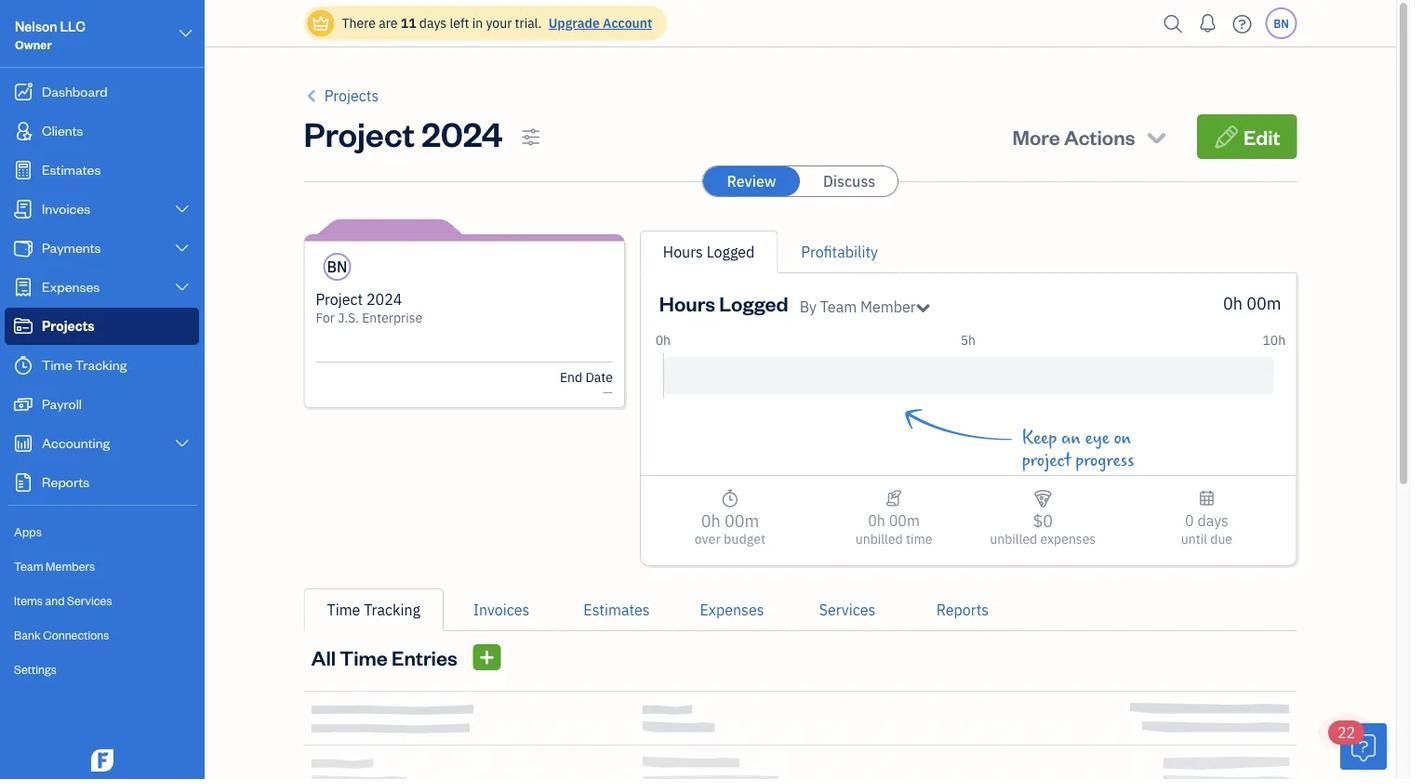 Task type: describe. For each thing, give the bounding box(es) containing it.
clients
[[42, 121, 83, 139]]

project
[[1022, 450, 1072, 471]]

profitability
[[801, 242, 878, 262]]

entries
[[392, 644, 457, 671]]

0h for 0h 00m unbilled time
[[868, 511, 886, 531]]

hours logged button
[[663, 241, 755, 263]]

bank
[[14, 628, 41, 643]]

end
[[560, 369, 583, 386]]

team members link
[[5, 551, 199, 583]]

expenses
[[1041, 531, 1096, 548]]

bn inside dropdown button
[[1274, 16, 1289, 31]]

0h 00m
[[1224, 292, 1282, 314]]

5h
[[961, 332, 976, 349]]

keep
[[1022, 428, 1057, 449]]

payroll link
[[5, 386, 199, 423]]

1 vertical spatial time tracking link
[[304, 589, 444, 632]]

left
[[450, 14, 469, 32]]

payments
[[42, 239, 101, 256]]

connections
[[43, 628, 109, 643]]

1 horizontal spatial expenses link
[[675, 589, 790, 632]]

2 vertical spatial time
[[340, 644, 388, 671]]

by team member
[[800, 297, 916, 317]]

are
[[379, 14, 398, 32]]

1 horizontal spatial invoices link
[[444, 589, 559, 632]]

enterprise
[[362, 309, 423, 327]]

reports link inside the main element
[[5, 464, 199, 502]]

payment image
[[12, 239, 34, 258]]

more actions button
[[996, 114, 1187, 159]]

00m for 0h 00m
[[1247, 292, 1282, 314]]

team inside team members 'link'
[[14, 559, 43, 574]]

Hours Logged Group By field
[[800, 296, 931, 319]]

search image
[[1159, 10, 1189, 38]]

1 horizontal spatial time tracking
[[327, 601, 421, 620]]

0 vertical spatial days
[[420, 14, 447, 32]]

client image
[[12, 122, 34, 141]]

there
[[342, 14, 376, 32]]

due
[[1211, 531, 1233, 548]]

$0 unbilled expenses
[[990, 510, 1096, 548]]

1 vertical spatial tracking
[[364, 601, 421, 620]]

in
[[472, 14, 483, 32]]

0h for 0h 00m over budget
[[701, 510, 721, 532]]

services inside the main element
[[67, 593, 112, 609]]

reports inside the main element
[[42, 473, 90, 491]]

1 vertical spatial logged
[[720, 290, 789, 316]]

apps link
[[5, 516, 199, 549]]

more
[[1013, 123, 1061, 150]]

owner
[[15, 37, 52, 52]]

crown image
[[311, 13, 331, 33]]

payroll
[[42, 395, 82, 413]]

trial.
[[515, 14, 542, 32]]

review link
[[703, 167, 800, 196]]

invoices inside the main element
[[42, 200, 90, 217]]

settings link
[[5, 654, 199, 687]]

time
[[906, 531, 933, 548]]

project for project 2024
[[304, 111, 415, 155]]

edit
[[1244, 123, 1281, 150]]

projects link
[[5, 308, 199, 345]]

invoices image
[[886, 488, 903, 510]]

discuss
[[823, 172, 876, 191]]

go to help image
[[1228, 10, 1258, 38]]

bank connections
[[14, 628, 109, 643]]

0 days until due
[[1182, 511, 1233, 548]]

00m for 0h 00m unbilled time
[[889, 511, 920, 531]]

actions
[[1065, 123, 1136, 150]]

services link
[[790, 589, 905, 632]]

items and services
[[14, 593, 112, 609]]

team members
[[14, 559, 95, 574]]

dashboard link
[[5, 74, 199, 111]]

1 horizontal spatial services
[[820, 601, 876, 620]]

chart image
[[12, 435, 34, 453]]

projects button
[[304, 85, 379, 107]]

and
[[45, 593, 65, 609]]

0 vertical spatial time tracking link
[[5, 347, 199, 384]]

items
[[14, 593, 43, 609]]

apps
[[14, 524, 42, 540]]

unbilled inside the $0 unbilled expenses
[[990, 531, 1038, 548]]

22
[[1338, 723, 1356, 743]]

2024 for project 2024 for j.s. enterprise
[[367, 290, 402, 309]]

nelson
[[15, 17, 57, 35]]

eye
[[1086, 428, 1110, 449]]

settings for this project image
[[521, 126, 541, 148]]

time tracking inside the main element
[[42, 356, 127, 374]]

members
[[46, 559, 95, 574]]

0 vertical spatial expenses link
[[5, 269, 199, 306]]

00m for 0h 00m over budget
[[725, 510, 760, 532]]

dashboard
[[42, 82, 108, 100]]

chevron large down image for payments
[[174, 241, 191, 256]]

0h for 0h 00m
[[1224, 292, 1243, 314]]

tracking inside the main element
[[75, 356, 127, 374]]

accounting
[[42, 434, 110, 452]]

pencil image
[[1214, 124, 1240, 150]]

10h
[[1263, 332, 1286, 349]]

by
[[800, 297, 817, 317]]

your
[[486, 14, 512, 32]]

chevron large down image for expenses
[[174, 280, 191, 295]]

discuss link
[[801, 167, 898, 196]]



Task type: locate. For each thing, give the bounding box(es) containing it.
0 vertical spatial 2024
[[422, 111, 503, 155]]

bn right go to help icon
[[1274, 16, 1289, 31]]

bn
[[1274, 16, 1289, 31], [327, 257, 348, 277]]

tracking down the projects link
[[75, 356, 127, 374]]

1 vertical spatial expenses link
[[675, 589, 790, 632]]

1 horizontal spatial estimates
[[584, 601, 650, 620]]

reports link down accounting link on the bottom of the page
[[5, 464, 199, 502]]

1 horizontal spatial estimates link
[[559, 589, 675, 632]]

invoices link
[[5, 191, 199, 228], [444, 589, 559, 632]]

1 vertical spatial team
[[14, 559, 43, 574]]

timetracking image
[[721, 488, 740, 510]]

1 vertical spatial reports link
[[905, 589, 1021, 632]]

member
[[861, 297, 916, 317]]

unbilled
[[856, 531, 903, 548], [990, 531, 1038, 548]]

invoice image
[[12, 200, 34, 219]]

expenses down payments
[[42, 278, 100, 295]]

days inside 0 days until due
[[1198, 511, 1229, 531]]

0 horizontal spatial 2024
[[367, 290, 402, 309]]

unbilled inside 0h 00m unbilled time
[[856, 531, 903, 548]]

for
[[316, 309, 335, 327]]

0 horizontal spatial time tracking
[[42, 356, 127, 374]]

projects inside button
[[324, 86, 379, 106]]

0 horizontal spatial services
[[67, 593, 112, 609]]

2024 right j.s.
[[367, 290, 402, 309]]

estimates link
[[5, 152, 199, 189], [559, 589, 675, 632]]

2024 for project 2024
[[422, 111, 503, 155]]

accounting link
[[5, 425, 199, 462]]

0 vertical spatial hours
[[663, 242, 703, 262]]

1 vertical spatial project
[[316, 290, 363, 309]]

dashboard image
[[12, 83, 34, 101]]

0h inside 0h 00m unbilled time
[[868, 511, 886, 531]]

chevron large down image for accounting
[[174, 436, 191, 451]]

0 horizontal spatial projects
[[42, 317, 94, 335]]

0 vertical spatial estimates link
[[5, 152, 199, 189]]

0 horizontal spatial reports
[[42, 473, 90, 491]]

time right timer image
[[42, 356, 72, 374]]

tracking
[[75, 356, 127, 374], [364, 601, 421, 620]]

1 vertical spatial estimates
[[584, 601, 650, 620]]

bank connections link
[[5, 620, 199, 652]]

unbilled down the expenses image
[[990, 531, 1038, 548]]

project for project 2024 for j.s. enterprise
[[316, 290, 363, 309]]

invoices link up time entry menu icon
[[444, 589, 559, 632]]

0h 00m unbilled time
[[856, 511, 933, 548]]

estimates
[[42, 161, 101, 178], [584, 601, 650, 620]]

1 horizontal spatial invoices
[[473, 601, 530, 620]]

0 vertical spatial project
[[304, 111, 415, 155]]

0 horizontal spatial tracking
[[75, 356, 127, 374]]

j.s.
[[338, 309, 359, 327]]

projects
[[324, 86, 379, 106], [42, 317, 94, 335]]

hours inside button
[[663, 242, 703, 262]]

main element
[[0, 0, 251, 780]]

chevron large down image inside accounting link
[[174, 436, 191, 451]]

team up items
[[14, 559, 43, 574]]

more actions
[[1013, 123, 1136, 150]]

project
[[304, 111, 415, 155], [316, 290, 363, 309]]

1 horizontal spatial reports link
[[905, 589, 1021, 632]]

—
[[603, 384, 613, 401]]

calendar image
[[1199, 488, 1216, 510]]

project inside project 2024 for j.s. enterprise
[[316, 290, 363, 309]]

chevron large down image
[[177, 22, 194, 45], [174, 241, 191, 256], [174, 280, 191, 295], [174, 436, 191, 451]]

0 horizontal spatial invoices
[[42, 200, 90, 217]]

review
[[727, 172, 777, 191]]

00m up 10h
[[1247, 292, 1282, 314]]

1 horizontal spatial team
[[820, 297, 857, 317]]

date
[[586, 369, 613, 386]]

00m down invoices image
[[889, 511, 920, 531]]

logged
[[707, 242, 755, 262], [720, 290, 789, 316]]

time tracking
[[42, 356, 127, 374], [327, 601, 421, 620]]

team inside by team member field
[[820, 297, 857, 317]]

reports link
[[5, 464, 199, 502], [905, 589, 1021, 632]]

bn up project 2024 for j.s. enterprise
[[327, 257, 348, 277]]

estimate image
[[12, 161, 34, 180]]

bn button
[[1266, 7, 1298, 39]]

time tracking link up the payroll link
[[5, 347, 199, 384]]

2024 left settings for this project image
[[422, 111, 503, 155]]

upgrade
[[549, 14, 600, 32]]

0 horizontal spatial bn
[[327, 257, 348, 277]]

days
[[420, 14, 447, 32], [1198, 511, 1229, 531]]

unbilled left time
[[856, 531, 903, 548]]

0h for 0h
[[656, 332, 671, 349]]

1 vertical spatial projects
[[42, 317, 94, 335]]

project 2024 for j.s. enterprise
[[316, 290, 423, 327]]

chevron large down image
[[174, 202, 191, 217]]

tracking up all time entries
[[364, 601, 421, 620]]

report image
[[12, 474, 34, 492]]

1 horizontal spatial unbilled
[[990, 531, 1038, 548]]

1 horizontal spatial reports
[[937, 601, 989, 620]]

upgrade account link
[[545, 14, 653, 32]]

expenses down "budget"
[[700, 601, 764, 620]]

1 horizontal spatial time tracking link
[[304, 589, 444, 632]]

all time entries
[[311, 644, 457, 671]]

time tracking down the projects link
[[42, 356, 127, 374]]

timer image
[[12, 356, 34, 375]]

nelson llc owner
[[15, 17, 85, 52]]

1 vertical spatial hours logged
[[660, 290, 789, 316]]

time tracking link up all time entries
[[304, 589, 444, 632]]

0 vertical spatial reports
[[42, 473, 90, 491]]

1 vertical spatial invoices
[[473, 601, 530, 620]]

0 vertical spatial tracking
[[75, 356, 127, 374]]

reports link down time
[[905, 589, 1021, 632]]

0
[[1185, 511, 1194, 531]]

payments link
[[5, 230, 199, 267]]

0 vertical spatial invoices
[[42, 200, 90, 217]]

profitability button
[[801, 241, 878, 263]]

account
[[603, 14, 653, 32]]

progress
[[1076, 450, 1135, 471]]

0 vertical spatial time
[[42, 356, 72, 374]]

there are 11 days left in your trial. upgrade account
[[342, 14, 653, 32]]

1 horizontal spatial 2024
[[422, 111, 503, 155]]

chevron large down image inside payments link
[[174, 241, 191, 256]]

projects right chevronleft icon
[[324, 86, 379, 106]]

until
[[1182, 531, 1208, 548]]

logged inside button
[[707, 242, 755, 262]]

1 horizontal spatial 00m
[[889, 511, 920, 531]]

0 horizontal spatial team
[[14, 559, 43, 574]]

1 vertical spatial estimates link
[[559, 589, 675, 632]]

0 horizontal spatial days
[[420, 14, 447, 32]]

invoices up payments
[[42, 200, 90, 217]]

all
[[311, 644, 336, 671]]

0 vertical spatial reports link
[[5, 464, 199, 502]]

00m
[[1247, 292, 1282, 314], [725, 510, 760, 532], [889, 511, 920, 531]]

invoices link up payments link
[[5, 191, 199, 228]]

expense image
[[12, 278, 34, 297]]

1 horizontal spatial expenses
[[700, 601, 764, 620]]

0 horizontal spatial expenses link
[[5, 269, 199, 306]]

reports
[[42, 473, 90, 491], [937, 601, 989, 620]]

end date —
[[560, 369, 613, 401]]

1 vertical spatial days
[[1198, 511, 1229, 531]]

2 horizontal spatial 00m
[[1247, 292, 1282, 314]]

time inside the main element
[[42, 356, 72, 374]]

00m inside 0h 00m unbilled time
[[889, 511, 920, 531]]

an
[[1062, 428, 1081, 449]]

1 vertical spatial hours
[[660, 290, 716, 316]]

0h inside the 0h 00m over budget
[[701, 510, 721, 532]]

0 vertical spatial invoices link
[[5, 191, 199, 228]]

expenses image
[[1034, 488, 1053, 510]]

notifications image
[[1193, 5, 1223, 42]]

estimates link for payments link
[[5, 152, 199, 189]]

0 vertical spatial team
[[820, 297, 857, 317]]

1 horizontal spatial tracking
[[364, 601, 421, 620]]

team right by
[[820, 297, 857, 317]]

22 button
[[1329, 721, 1387, 770]]

edit link
[[1198, 114, 1298, 159]]

keep an eye on project progress
[[1022, 428, 1135, 471]]

1 vertical spatial 2024
[[367, 290, 402, 309]]

0 horizontal spatial expenses
[[42, 278, 100, 295]]

project image
[[12, 317, 34, 336]]

time tracking up all time entries
[[327, 601, 421, 620]]

0 vertical spatial estimates
[[42, 161, 101, 178]]

days down "calendar" icon
[[1198, 511, 1229, 531]]

0 horizontal spatial time tracking link
[[5, 347, 199, 384]]

1 vertical spatial reports
[[937, 601, 989, 620]]

money image
[[12, 395, 34, 414]]

expenses link down payments link
[[5, 269, 199, 306]]

hours logged down hours logged button
[[660, 290, 789, 316]]

0 vertical spatial bn
[[1274, 16, 1289, 31]]

0 horizontal spatial unbilled
[[856, 531, 903, 548]]

clients link
[[5, 113, 199, 150]]

time
[[42, 356, 72, 374], [327, 601, 360, 620], [340, 644, 388, 671]]

estimates inside the main element
[[42, 161, 101, 178]]

days right 11
[[420, 14, 447, 32]]

hours logged down review link
[[663, 242, 755, 262]]

llc
[[60, 17, 85, 35]]

1 horizontal spatial bn
[[1274, 16, 1289, 31]]

chevron large down image inside expenses link
[[174, 280, 191, 295]]

chevronleft image
[[304, 85, 321, 107]]

expenses inside the main element
[[42, 278, 100, 295]]

services
[[67, 593, 112, 609], [820, 601, 876, 620]]

00m right over
[[725, 510, 760, 532]]

team
[[820, 297, 857, 317], [14, 559, 43, 574]]

2024
[[422, 111, 503, 155], [367, 290, 402, 309]]

resource center badge image
[[1341, 724, 1387, 770]]

invoices up time entry menu icon
[[473, 601, 530, 620]]

0 horizontal spatial estimates link
[[5, 152, 199, 189]]

2 unbilled from the left
[[990, 531, 1038, 548]]

1 horizontal spatial projects
[[324, 86, 379, 106]]

0 vertical spatial time tracking
[[42, 356, 127, 374]]

projects inside the main element
[[42, 317, 94, 335]]

estimates link for 'services' link
[[559, 589, 675, 632]]

over
[[695, 531, 721, 548]]

projects right project image
[[42, 317, 94, 335]]

expenses link down "budget"
[[675, 589, 790, 632]]

1 vertical spatial expenses
[[700, 601, 764, 620]]

2024 inside project 2024 for j.s. enterprise
[[367, 290, 402, 309]]

items and services link
[[5, 585, 199, 618]]

1 vertical spatial bn
[[327, 257, 348, 277]]

00m inside the 0h 00m over budget
[[725, 510, 760, 532]]

expenses
[[42, 278, 100, 295], [700, 601, 764, 620]]

$0
[[1033, 510, 1053, 532]]

0h 00m over budget
[[695, 510, 766, 548]]

1 vertical spatial time
[[327, 601, 360, 620]]

expenses link
[[5, 269, 199, 306], [675, 589, 790, 632]]

1 vertical spatial time tracking
[[327, 601, 421, 620]]

0 vertical spatial logged
[[707, 242, 755, 262]]

logged down review link
[[707, 242, 755, 262]]

project 2024
[[304, 111, 503, 155]]

settings
[[14, 662, 57, 677]]

0 horizontal spatial reports link
[[5, 464, 199, 502]]

on
[[1114, 428, 1132, 449]]

1 vertical spatial invoices link
[[444, 589, 559, 632]]

chevrondown image
[[1144, 124, 1170, 150]]

budget
[[724, 531, 766, 548]]

0 horizontal spatial 00m
[[725, 510, 760, 532]]

0 horizontal spatial estimates
[[42, 161, 101, 178]]

0 vertical spatial expenses
[[42, 278, 100, 295]]

1 horizontal spatial days
[[1198, 511, 1229, 531]]

0 vertical spatial projects
[[324, 86, 379, 106]]

time up all
[[327, 601, 360, 620]]

freshbooks image
[[87, 750, 117, 772]]

time entry menu image
[[479, 647, 496, 669]]

logged left by
[[720, 290, 789, 316]]

0 vertical spatial hours logged
[[663, 242, 755, 262]]

1 unbilled from the left
[[856, 531, 903, 548]]

0 horizontal spatial invoices link
[[5, 191, 199, 228]]

time right all
[[340, 644, 388, 671]]

hours
[[663, 242, 703, 262], [660, 290, 716, 316]]

11
[[401, 14, 416, 32]]

hours logged
[[663, 242, 755, 262], [660, 290, 789, 316]]



Task type: vqa. For each thing, say whether or not it's contained in the screenshot.
expense 'icon'
yes



